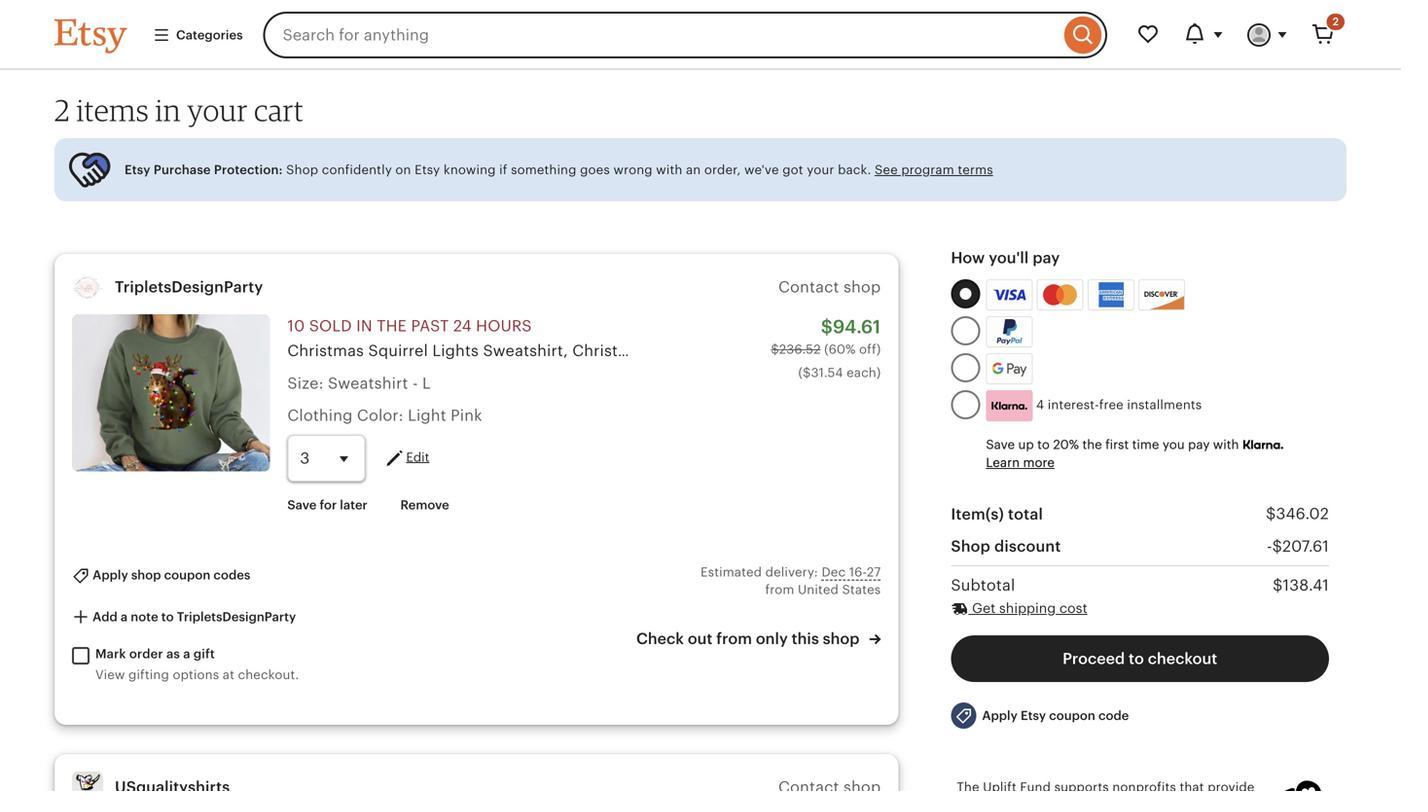 Task type: describe. For each thing, give the bounding box(es) containing it.
as
[[166, 647, 180, 661]]

1 christmas from the left
[[287, 342, 364, 360]]

see program terms link
[[875, 163, 993, 177]]

5 christmas from the left
[[1205, 342, 1282, 360]]

estimated delivery: dec 16-27 from united states
[[701, 565, 881, 597]]

tripletsdesignparty link
[[115, 278, 263, 296]]

size: sweatshirt - l
[[287, 375, 431, 392]]

christmas squirrel lights sweatshirt, christmas squirrel hoodie, christmas lights sweater, christmas squirrel gift, cute christmas sweater link
[[287, 342, 1348, 360]]

2 christmas from the left
[[572, 342, 649, 360]]

2 lights from the left
[[862, 342, 908, 360]]

knowing
[[444, 163, 496, 177]]

later
[[340, 498, 368, 512]]

goes
[[580, 163, 610, 177]]

2 for 2 items in your cart
[[54, 92, 70, 128]]

4 interest-free installments
[[1033, 398, 1202, 412]]

to inside "add a note to tripletsdesignparty" dropdown button
[[161, 610, 174, 624]]

sweatshirt
[[328, 375, 408, 392]]

out
[[688, 630, 713, 647]]

the inside 10 sold in the past 24 hours christmas squirrel lights sweatshirt, christmas squirrel hoodie, christmas lights sweater, christmas squirrel gift, cute christmas sweater
[[377, 317, 407, 335]]

in for your
[[155, 92, 181, 128]]

uplift fund image
[[1269, 779, 1323, 791]]

gift,
[[1128, 342, 1161, 360]]

google pay image
[[987, 354, 1032, 384]]

items
[[76, 92, 149, 128]]

save for later button
[[273, 487, 382, 523]]

checkout.
[[238, 667, 299, 682]]

american express image
[[1091, 282, 1131, 308]]

add a note to tripletsdesignparty
[[90, 610, 296, 624]]

2 squirrel from the left
[[653, 342, 713, 360]]

1 vertical spatial your
[[807, 163, 834, 177]]

(
[[798, 365, 803, 380]]

we've
[[744, 163, 779, 177]]

get
[[972, 601, 996, 616]]

got
[[783, 163, 803, 177]]

save for later
[[287, 498, 368, 512]]

add a note to tripletsdesignparty button
[[57, 599, 311, 636]]

1 horizontal spatial shop
[[951, 538, 991, 555]]

in for the
[[356, 317, 373, 335]]

checkout
[[1148, 650, 1218, 668]]

on
[[395, 163, 411, 177]]

get shipping cost
[[969, 601, 1088, 616]]

to inside the 'save up to 20% the first time you pay with klarna. learn more'
[[1037, 438, 1050, 452]]

sweatshirt,
[[483, 342, 568, 360]]

etsy purchase protection: shop confidently on etsy knowing if something goes wrong with an order, we've got your back. see program terms
[[125, 163, 993, 177]]

sweater,
[[913, 342, 978, 360]]

to inside "proceed to checkout" button
[[1129, 650, 1144, 668]]

Search for anything text field
[[263, 12, 1060, 58]]

cute
[[1165, 342, 1201, 360]]

christmas squirrel lights sweatshirt, christmas squirrel hoodie, christmas lights sweater, christmas squirrel gift, cute christmas sweater image
[[72, 314, 270, 472]]

hoodie,
[[717, 342, 777, 360]]

10 sold in the past 24 hours christmas squirrel lights sweatshirt, christmas squirrel hoodie, christmas lights sweater, christmas squirrel gift, cute christmas sweater
[[287, 317, 1348, 360]]

protection:
[[214, 163, 283, 177]]

item(s)
[[951, 505, 1004, 523]]

2 for 2
[[1333, 16, 1339, 28]]

visa image
[[993, 286, 1026, 304]]

interest-
[[1048, 398, 1099, 412]]

a inside mark order as a gift view gifting options at checkout.
[[183, 647, 190, 661]]

apply etsy coupon code button
[[936, 694, 1144, 738]]

the inside the 'save up to 20% the first time you pay with klarna. learn more'
[[1082, 438, 1102, 452]]

20%
[[1053, 438, 1079, 452]]

hours
[[476, 317, 532, 335]]

contact shop button
[[778, 278, 881, 296]]

remove button
[[386, 487, 464, 523]]

2 items in your cart
[[54, 92, 304, 128]]

usqualityshirts image
[[72, 772, 103, 791]]

for
[[320, 498, 337, 512]]

mark order as a gift view gifting options at checkout.
[[95, 647, 299, 682]]

code
[[1099, 709, 1129, 723]]

from inside estimated delivery: dec 16-27 from united states
[[765, 583, 794, 597]]

shop discount
[[951, 538, 1061, 555]]

order,
[[704, 163, 741, 177]]

$ 94.61 $ 236.52 (60% off) ( $ 31.54 each)
[[771, 317, 881, 380]]

10
[[287, 317, 305, 335]]

0 horizontal spatial your
[[187, 92, 248, 128]]

gift
[[194, 647, 215, 661]]

back.
[[838, 163, 871, 177]]

size:
[[287, 375, 324, 392]]

none search field inside categories banner
[[263, 12, 1107, 58]]

clothing color: light pink
[[287, 407, 482, 424]]

how
[[951, 249, 985, 267]]

4
[[1036, 398, 1044, 412]]

16-
[[849, 565, 867, 579]]

0 horizontal spatial etsy
[[125, 163, 150, 177]]

check out from only this shop link
[[636, 628, 881, 650]]

more
[[1023, 456, 1055, 470]]

coupon for shop
[[164, 568, 210, 582]]

see
[[875, 163, 898, 177]]

how you'll pay
[[951, 249, 1060, 267]]

view
[[95, 667, 125, 682]]

tripletsdesignparty image
[[72, 272, 103, 303]]

learn
[[986, 456, 1020, 470]]

time
[[1132, 438, 1159, 452]]

0 vertical spatial tripletsdesignparty
[[115, 278, 263, 296]]

purchase
[[154, 163, 211, 177]]

apply etsy coupon code
[[982, 709, 1129, 723]]

dec
[[822, 565, 846, 579]]

dec 16-27 link
[[822, 565, 881, 579]]

light
[[408, 407, 446, 424]]

27
[[867, 565, 881, 579]]

united
[[798, 583, 839, 597]]

pink
[[451, 407, 482, 424]]

shop for contact
[[844, 278, 881, 296]]

with inside the 'save up to 20% the first time you pay with klarna. learn more'
[[1213, 438, 1239, 452]]

0 horizontal spatial with
[[656, 163, 683, 177]]

apply for apply shop coupon codes
[[93, 568, 128, 582]]

3 christmas from the left
[[781, 342, 858, 360]]

categories
[[176, 28, 243, 42]]

each)
[[847, 365, 881, 380]]

edit button
[[383, 446, 429, 470]]

codes
[[214, 568, 250, 582]]

note
[[131, 610, 158, 624]]

94.61
[[833, 317, 881, 337]]



Task type: vqa. For each thing, say whether or not it's contained in the screenshot.
"2" to the right
yes



Task type: locate. For each thing, give the bounding box(es) containing it.
0 horizontal spatial coupon
[[164, 568, 210, 582]]

with left klarna.
[[1213, 438, 1239, 452]]

off)
[[859, 342, 881, 356]]

1 vertical spatial shop
[[951, 538, 991, 555]]

klarna.
[[1243, 438, 1284, 453]]

1 horizontal spatial 2
[[1333, 16, 1339, 28]]

0 horizontal spatial save
[[287, 498, 317, 512]]

etsy left code at right
[[1021, 709, 1046, 723]]

save up learn
[[986, 438, 1015, 452]]

lights up each)
[[862, 342, 908, 360]]

categories banner
[[19, 0, 1382, 70]]

1 horizontal spatial squirrel
[[653, 342, 713, 360]]

1 horizontal spatial the
[[1082, 438, 1102, 452]]

1 horizontal spatial coupon
[[1049, 709, 1096, 723]]

shop down item(s)
[[951, 538, 991, 555]]

check
[[636, 630, 684, 647]]

1 horizontal spatial your
[[807, 163, 834, 177]]

0 horizontal spatial pay
[[1033, 249, 1060, 267]]

a
[[121, 610, 128, 624], [183, 647, 190, 661]]

0 horizontal spatial to
[[161, 610, 174, 624]]

confidently
[[322, 163, 392, 177]]

236.52
[[779, 342, 821, 356]]

subtotal
[[951, 577, 1015, 594]]

2 link
[[1300, 12, 1347, 58]]

something
[[511, 163, 577, 177]]

in inside 10 sold in the past 24 hours christmas squirrel lights sweatshirt, christmas squirrel hoodie, christmas lights sweater, christmas squirrel gift, cute christmas sweater
[[356, 317, 373, 335]]

lights down 24
[[432, 342, 479, 360]]

proceed to checkout button
[[951, 636, 1329, 682]]

with left an
[[656, 163, 683, 177]]

2 horizontal spatial to
[[1129, 650, 1144, 668]]

christmas
[[287, 342, 364, 360], [572, 342, 649, 360], [781, 342, 858, 360], [983, 342, 1059, 360], [1205, 342, 1282, 360]]

cost
[[1060, 601, 1088, 616]]

0 horizontal spatial lights
[[432, 342, 479, 360]]

0 horizontal spatial squirrel
[[368, 342, 428, 360]]

1 horizontal spatial pay
[[1188, 438, 1210, 452]]

estimated
[[701, 565, 762, 579]]

shop up note
[[131, 568, 161, 582]]

shop inside dropdown button
[[131, 568, 161, 582]]

shop right this
[[823, 630, 860, 647]]

your
[[187, 92, 248, 128], [807, 163, 834, 177]]

0 horizontal spatial 2
[[54, 92, 70, 128]]

1 vertical spatial from
[[716, 630, 752, 647]]

1 horizontal spatial a
[[183, 647, 190, 661]]

apply inside "dropdown button"
[[982, 709, 1018, 723]]

$ 346.02
[[1266, 505, 1329, 523]]

your left cart
[[187, 92, 248, 128]]

item(s) total
[[951, 505, 1043, 523]]

0 horizontal spatial -
[[413, 375, 418, 392]]

squirrel
[[368, 342, 428, 360], [653, 342, 713, 360], [1063, 342, 1123, 360]]

coupon up add a note to tripletsdesignparty
[[164, 568, 210, 582]]

0 vertical spatial -
[[413, 375, 418, 392]]

0 vertical spatial pay
[[1033, 249, 1060, 267]]

etsy inside "dropdown button"
[[1021, 709, 1046, 723]]

shop right "protection:"
[[286, 163, 318, 177]]

1 vertical spatial tripletsdesignparty
[[177, 610, 296, 624]]

lights
[[432, 342, 479, 360], [862, 342, 908, 360]]

coupon for etsy
[[1049, 709, 1096, 723]]

4 christmas from the left
[[983, 342, 1059, 360]]

1 vertical spatial -
[[1267, 538, 1272, 555]]

the left first
[[1082, 438, 1102, 452]]

138.41
[[1283, 577, 1329, 594]]

(60%
[[824, 342, 856, 356]]

0 vertical spatial your
[[187, 92, 248, 128]]

0 horizontal spatial from
[[716, 630, 752, 647]]

1 horizontal spatial lights
[[862, 342, 908, 360]]

options
[[173, 667, 219, 682]]

None search field
[[263, 12, 1107, 58]]

2 vertical spatial shop
[[823, 630, 860, 647]]

0 vertical spatial in
[[155, 92, 181, 128]]

cart
[[254, 92, 304, 128]]

1 vertical spatial 2
[[54, 92, 70, 128]]

1 vertical spatial the
[[1082, 438, 1102, 452]]

1 horizontal spatial apply
[[982, 709, 1018, 723]]

an
[[686, 163, 701, 177]]

from down delivery:
[[765, 583, 794, 597]]

learn more button
[[986, 456, 1055, 470]]

terms
[[958, 163, 993, 177]]

pay inside the 'save up to 20% the first time you pay with klarna. learn more'
[[1188, 438, 1210, 452]]

order
[[129, 647, 163, 661]]

shop
[[286, 163, 318, 177], [951, 538, 991, 555]]

apply for apply etsy coupon code
[[982, 709, 1018, 723]]

discover image
[[1140, 283, 1186, 312]]

1 horizontal spatial from
[[765, 583, 794, 597]]

1 vertical spatial a
[[183, 647, 190, 661]]

346.02
[[1276, 505, 1329, 523]]

to right proceed
[[1129, 650, 1144, 668]]

discount
[[995, 538, 1061, 555]]

0 vertical spatial shop
[[286, 163, 318, 177]]

- left '207.61'
[[1267, 538, 1272, 555]]

shop for apply
[[131, 568, 161, 582]]

1 lights from the left
[[432, 342, 479, 360]]

save for save for later
[[287, 498, 317, 512]]

gifting
[[128, 667, 169, 682]]

1 horizontal spatial -
[[1267, 538, 1272, 555]]

a right add
[[121, 610, 128, 624]]

1 horizontal spatial etsy
[[415, 163, 440, 177]]

207.61
[[1283, 538, 1329, 555]]

shop
[[844, 278, 881, 296], [131, 568, 161, 582], [823, 630, 860, 647]]

states
[[842, 583, 881, 597]]

your right the 'got'
[[807, 163, 834, 177]]

if
[[499, 163, 507, 177]]

to right note
[[161, 610, 174, 624]]

- left l
[[413, 375, 418, 392]]

proceed to checkout
[[1063, 650, 1218, 668]]

save up to 20% the first time you pay with klarna. learn more
[[986, 438, 1284, 470]]

to
[[1037, 438, 1050, 452], [161, 610, 174, 624], [1129, 650, 1144, 668]]

tripletsdesignparty inside dropdown button
[[177, 610, 296, 624]]

save for save up to 20% the first time you pay with klarna. learn more
[[986, 438, 1015, 452]]

save inside the 'save up to 20% the first time you pay with klarna. learn more'
[[986, 438, 1015, 452]]

1 horizontal spatial to
[[1037, 438, 1050, 452]]

0 vertical spatial 2
[[1333, 16, 1339, 28]]

0 horizontal spatial in
[[155, 92, 181, 128]]

add
[[93, 610, 117, 624]]

save left for
[[287, 498, 317, 512]]

pay right you
[[1188, 438, 1210, 452]]

shop up 94.61
[[844, 278, 881, 296]]

squirrel left gift, at the top right of page
[[1063, 342, 1123, 360]]

etsy right on
[[415, 163, 440, 177]]

1 vertical spatial save
[[287, 498, 317, 512]]

0 vertical spatial to
[[1037, 438, 1050, 452]]

mastercard image
[[1040, 282, 1081, 308]]

0 horizontal spatial a
[[121, 610, 128, 624]]

squirrel left hoodie,
[[653, 342, 713, 360]]

0 vertical spatial with
[[656, 163, 683, 177]]

at
[[223, 667, 234, 682]]

to right up
[[1037, 438, 1050, 452]]

1 horizontal spatial with
[[1213, 438, 1239, 452]]

pay right you'll
[[1033, 249, 1060, 267]]

apply shop coupon codes button
[[57, 558, 265, 594]]

0 horizontal spatial shop
[[286, 163, 318, 177]]

1 horizontal spatial in
[[356, 317, 373, 335]]

remove
[[400, 498, 449, 512]]

apply shop coupon codes
[[90, 568, 250, 582]]

0 vertical spatial shop
[[844, 278, 881, 296]]

check out from only this shop
[[636, 630, 863, 647]]

0 horizontal spatial apply
[[93, 568, 128, 582]]

0 vertical spatial apply
[[93, 568, 128, 582]]

save
[[986, 438, 1015, 452], [287, 498, 317, 512]]

1 horizontal spatial save
[[986, 438, 1015, 452]]

edit
[[406, 450, 429, 464]]

3 squirrel from the left
[[1063, 342, 1123, 360]]

coupon left code at right
[[1049, 709, 1096, 723]]

sold
[[309, 317, 352, 335]]

coupon inside apply etsy coupon code "dropdown button"
[[1049, 709, 1096, 723]]

a inside dropdown button
[[121, 610, 128, 624]]

pay in 4 installments image
[[986, 390, 1033, 422]]

contact shop
[[778, 278, 881, 296]]

sweater
[[1286, 342, 1348, 360]]

delivery:
[[765, 565, 818, 579]]

the left past
[[377, 317, 407, 335]]

1 vertical spatial coupon
[[1049, 709, 1096, 723]]

from
[[765, 583, 794, 597], [716, 630, 752, 647]]

color:
[[357, 407, 403, 424]]

you'll
[[989, 249, 1029, 267]]

0 vertical spatial a
[[121, 610, 128, 624]]

0 vertical spatial the
[[377, 317, 407, 335]]

0 vertical spatial from
[[765, 583, 794, 597]]

shipping
[[999, 601, 1056, 616]]

with
[[656, 163, 683, 177], [1213, 438, 1239, 452]]

2 vertical spatial to
[[1129, 650, 1144, 668]]

1 vertical spatial in
[[356, 317, 373, 335]]

tripletsdesignparty
[[115, 278, 263, 296], [177, 610, 296, 624]]

2 horizontal spatial etsy
[[1021, 709, 1046, 723]]

from right out at bottom
[[716, 630, 752, 647]]

save inside button
[[287, 498, 317, 512]]

paypal image
[[989, 319, 1030, 345]]

squirrel down past
[[368, 342, 428, 360]]

1 vertical spatial shop
[[131, 568, 161, 582]]

0 horizontal spatial the
[[377, 317, 407, 335]]

31.54
[[811, 365, 843, 380]]

coupon inside apply shop coupon codes dropdown button
[[164, 568, 210, 582]]

1 vertical spatial with
[[1213, 438, 1239, 452]]

0 vertical spatial coupon
[[164, 568, 210, 582]]

1 squirrel from the left
[[368, 342, 428, 360]]

-
[[413, 375, 418, 392], [1267, 538, 1272, 555]]

contact
[[778, 278, 839, 296]]

in right 'items' on the top left
[[155, 92, 181, 128]]

a right as
[[183, 647, 190, 661]]

categories button
[[138, 17, 257, 53]]

you
[[1163, 438, 1185, 452]]

2 horizontal spatial squirrel
[[1063, 342, 1123, 360]]

1 vertical spatial pay
[[1188, 438, 1210, 452]]

2 inside categories banner
[[1333, 16, 1339, 28]]

etsy left purchase
[[125, 163, 150, 177]]

1 vertical spatial apply
[[982, 709, 1018, 723]]

apply inside dropdown button
[[93, 568, 128, 582]]

installments
[[1127, 398, 1202, 412]]

clothing
[[287, 407, 353, 424]]

1 vertical spatial to
[[161, 610, 174, 624]]

free
[[1099, 398, 1124, 412]]

l
[[422, 375, 431, 392]]

in right sold
[[356, 317, 373, 335]]

total
[[1008, 505, 1043, 523]]

0 vertical spatial save
[[986, 438, 1015, 452]]



